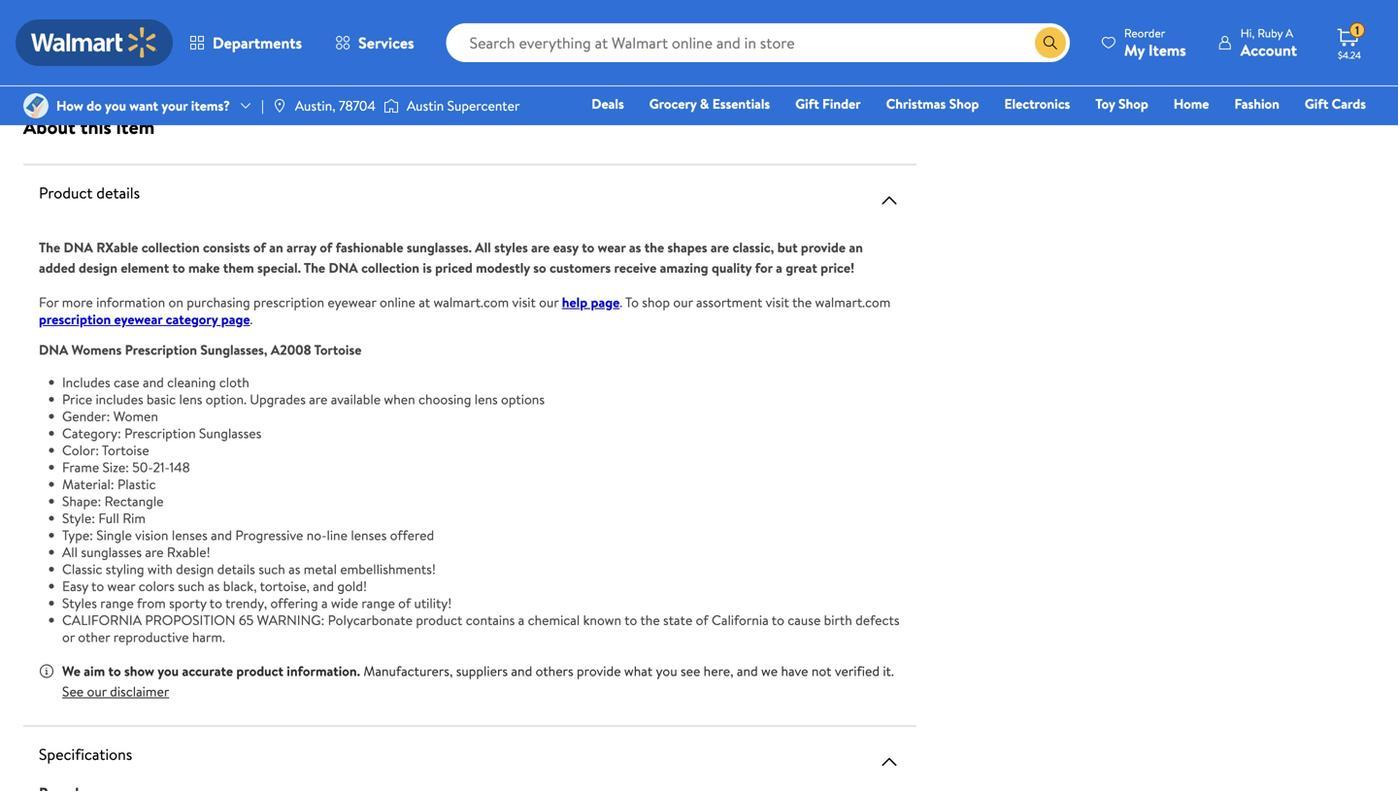Task type: locate. For each thing, give the bounding box(es) containing it.
1 gift from the left
[[796, 94, 819, 113]]

1 an from the left
[[269, 238, 283, 257]]

consists
[[203, 238, 250, 257]]

are up "quality"
[[711, 238, 729, 257]]

details up trendy,
[[217, 560, 255, 579]]

1 horizontal spatial visit
[[766, 293, 789, 312]]

1 vertical spatial product
[[236, 662, 284, 681]]

 image right |
[[272, 98, 287, 114]]

provide up the price!
[[801, 238, 846, 257]]

as up receive
[[629, 238, 641, 257]]

tortoise right a2008
[[314, 340, 362, 359]]

walmart.com down the price!
[[815, 293, 891, 312]]

visit down so
[[512, 293, 536, 312]]

as left metal at bottom left
[[289, 560, 300, 579]]

eyewear left online
[[328, 293, 376, 312]]

prescription down basic
[[124, 424, 196, 443]]

we
[[761, 662, 778, 681]]

1 horizontal spatial lens
[[475, 390, 498, 409]]

tortoise inside includes case and cleaning cloth price includes basic lens option. upgrades are available when choosing lens options gender: women category: prescription sunglasses color: tortoise frame size: 50-21-148 material: plastic shape: rectangle style: full rim type: single vision lenses and progressive no-line lenses offered all sunglasses are rxable! classic styling with design details such as metal embellishments! easy to wear colors such as black, tortoise, and gold! styles range from sporty to trendy, offering a wide range of utility! california proposition 65 warning: polycarbonate product contains a chemical known to the state of california to cause birth defects or other reproductive harm.
[[102, 441, 149, 460]]

all inside the dna rxable collection consists of an array of fashionable sunglasses. all styles are easy to wear as the shapes are classic, but provide an added design element to make them special. the dna collection is priced modestly so customers receive amazing quality for a great price!
[[475, 238, 491, 257]]

shop inside 'link'
[[949, 94, 979, 113]]

to inside we aim to show you accurate product information. manufacturers, suppliers and others provide what you see here, and we have not verified it. see our disclaimer
[[108, 662, 121, 681]]

2 horizontal spatial as
[[629, 238, 641, 257]]

sporty
[[169, 594, 207, 613]]

1 horizontal spatial shop
[[1119, 94, 1149, 113]]

harm.
[[192, 628, 225, 647]]

all up easy on the bottom
[[62, 543, 78, 562]]

such down progressive
[[259, 560, 285, 579]]

0 horizontal spatial shop
[[949, 94, 979, 113]]

1 horizontal spatial our
[[539, 293, 559, 312]]

such up 'proposition'
[[178, 577, 205, 596]]

gift for cards
[[1305, 94, 1329, 113]]

lens left options
[[475, 390, 498, 409]]

provide inside the dna rxable collection consists of an array of fashionable sunglasses. all styles are easy to wear as the shapes are classic, but provide an added design element to make them special. the dna collection is priced modestly so customers receive amazing quality for a great price!
[[801, 238, 846, 257]]

easy
[[553, 238, 579, 257]]

gift inside gift cards registry
[[1305, 94, 1329, 113]]

rxable
[[96, 238, 138, 257]]

0 horizontal spatial wear
[[107, 577, 135, 596]]

you right show
[[158, 662, 179, 681]]

1 vertical spatial design
[[176, 560, 214, 579]]

dna down fashionable
[[329, 258, 358, 277]]

visit down for
[[766, 293, 789, 312]]

electronics
[[1005, 94, 1070, 113]]

electronics link
[[996, 93, 1079, 114]]

0 horizontal spatial lenses
[[172, 526, 208, 545]]

2-day shipping
[[31, 9, 103, 25]]

2 gift from the left
[[1305, 94, 1329, 113]]

0 horizontal spatial the
[[39, 238, 60, 257]]

our down aim
[[87, 682, 107, 701]]

0 horizontal spatial gift
[[796, 94, 819, 113]]

them
[[223, 258, 254, 277]]

0 vertical spatial the
[[645, 238, 664, 257]]

others
[[536, 662, 574, 681]]

walmart+
[[1308, 121, 1366, 140]]

walmart+ link
[[1300, 120, 1375, 141]]

1 vertical spatial all
[[62, 543, 78, 562]]

1 horizontal spatial as
[[289, 560, 300, 579]]

specifications image
[[878, 751, 901, 774]]

product group up the deals 'link'
[[474, 0, 655, 82]]

2 horizontal spatial you
[[656, 662, 677, 681]]

0 horizontal spatial product
[[236, 662, 284, 681]]

of right the state
[[696, 611, 709, 630]]

manufacturers,
[[364, 662, 453, 681]]

classic,
[[733, 238, 774, 257]]

array
[[287, 238, 316, 257]]

as
[[629, 238, 641, 257], [289, 560, 300, 579], [208, 577, 220, 596]]

 image
[[23, 93, 49, 118]]

priced
[[435, 258, 473, 277]]

0 vertical spatial dna
[[64, 238, 93, 257]]

dna left womens
[[39, 340, 68, 359]]

1 vertical spatial details
[[217, 560, 255, 579]]

prescription
[[125, 340, 197, 359], [124, 424, 196, 443]]

0 horizontal spatial lens
[[179, 390, 202, 409]]

aim
[[84, 662, 105, 681]]

a
[[1286, 25, 1294, 41]]

2 shop from the left
[[1119, 94, 1149, 113]]

purchasing
[[187, 293, 250, 312]]

0 horizontal spatial details
[[96, 182, 140, 203]]

0 horizontal spatial eyewear
[[114, 310, 162, 329]]

1 horizontal spatial an
[[849, 238, 863, 257]]

1 horizontal spatial prescription
[[254, 293, 324, 312]]

0 horizontal spatial all
[[62, 543, 78, 562]]

collection down fashionable
[[361, 258, 420, 277]]

0 horizontal spatial product group
[[251, 0, 431, 82]]

to up customers
[[582, 238, 595, 257]]

as left black,
[[208, 577, 220, 596]]

contains
[[466, 611, 515, 630]]

a left wide
[[321, 594, 328, 613]]

gift finder
[[796, 94, 861, 113]]

and right rxable! at the left of the page
[[211, 526, 232, 545]]

the left the state
[[640, 611, 660, 630]]

my
[[1124, 39, 1145, 61]]

1 horizontal spatial collection
[[361, 258, 420, 277]]

0 horizontal spatial collection
[[141, 238, 200, 257]]

item
[[116, 113, 155, 140]]

design up sporty
[[176, 560, 214, 579]]

metal
[[304, 560, 337, 579]]

1 horizontal spatial gift
[[1305, 94, 1329, 113]]

registry link
[[1134, 120, 1201, 141]]

at
[[419, 293, 430, 312]]

product inside we aim to show you accurate product information. manufacturers, suppliers and others provide what you see here, and we have not verified it. see our disclaimer
[[236, 662, 284, 681]]

1 product group from the left
[[251, 0, 431, 82]]

0 horizontal spatial design
[[79, 258, 118, 277]]

finder
[[823, 94, 861, 113]]

2 lenses from the left
[[351, 526, 387, 545]]

shop for toy shop
[[1119, 94, 1149, 113]]

want
[[129, 96, 158, 115]]

to right aim
[[108, 662, 121, 681]]

1 horizontal spatial tortoise
[[314, 340, 362, 359]]

product left contains
[[416, 611, 463, 630]]

1 horizontal spatial  image
[[384, 96, 399, 116]]

0 vertical spatial product
[[416, 611, 463, 630]]

of
[[253, 238, 266, 257], [320, 238, 332, 257], [398, 594, 411, 613], [696, 611, 709, 630]]

debit
[[1250, 121, 1283, 140]]

0 vertical spatial tortoise
[[314, 340, 362, 359]]

0 horizontal spatial visit
[[512, 293, 536, 312]]

1 visit from the left
[[512, 293, 536, 312]]

lens right basic
[[179, 390, 202, 409]]

easy
[[62, 577, 88, 596]]

1 vertical spatial collection
[[361, 258, 420, 277]]

0 horizontal spatial  image
[[272, 98, 287, 114]]

65
[[239, 611, 254, 630]]

0 horizontal spatial tortoise
[[102, 441, 149, 460]]

tortoise down women
[[102, 441, 149, 460]]

cloth
[[219, 373, 249, 392]]

1 vertical spatial the
[[792, 293, 812, 312]]

range left from
[[100, 594, 134, 613]]

1 vertical spatial the
[[304, 258, 325, 277]]

of left utility!
[[398, 594, 411, 613]]

shop right toy
[[1119, 94, 1149, 113]]

prescription up womens
[[39, 310, 111, 329]]

. up sunglasses,
[[250, 310, 253, 329]]

shop right christmas
[[949, 94, 979, 113]]

and left others
[[511, 662, 532, 681]]

1 horizontal spatial the
[[304, 258, 325, 277]]

account
[[1241, 39, 1297, 61]]

prescription down special.
[[254, 293, 324, 312]]

an up special.
[[269, 238, 283, 257]]

0 horizontal spatial range
[[100, 594, 134, 613]]

0 horizontal spatial our
[[87, 682, 107, 701]]

our right shop
[[673, 293, 693, 312]]

0 horizontal spatial such
[[178, 577, 205, 596]]

plastic
[[118, 475, 156, 494]]

gift left the "cards"
[[1305, 94, 1329, 113]]

1 shop from the left
[[949, 94, 979, 113]]

vision
[[135, 526, 168, 545]]

1 horizontal spatial design
[[176, 560, 214, 579]]

walmart image
[[31, 27, 157, 58]]

1 horizontal spatial a
[[518, 611, 525, 630]]

the
[[645, 238, 664, 257], [792, 293, 812, 312], [640, 611, 660, 630]]

and left gold!
[[313, 577, 334, 596]]

1 horizontal spatial details
[[217, 560, 255, 579]]

a2008
[[271, 340, 311, 359]]

and left we
[[737, 662, 758, 681]]

deals link
[[583, 93, 633, 114]]

1 horizontal spatial product
[[416, 611, 463, 630]]

walmart.com
[[434, 293, 509, 312], [815, 293, 891, 312]]

more
[[62, 293, 93, 312]]

provide left what
[[577, 662, 621, 681]]

product details
[[39, 182, 140, 203]]

1 vertical spatial prescription
[[124, 424, 196, 443]]

0 horizontal spatial walmart.com
[[434, 293, 509, 312]]

great
[[786, 258, 817, 277]]

the down array
[[304, 258, 325, 277]]

0 vertical spatial prescription
[[125, 340, 197, 359]]

the up receive
[[645, 238, 664, 257]]

0 horizontal spatial page
[[221, 310, 250, 329]]

see our disclaimer button
[[62, 682, 169, 701]]

1 horizontal spatial range
[[362, 594, 395, 613]]

one
[[1218, 121, 1247, 140]]

1 vertical spatial dna
[[329, 258, 358, 277]]

0 vertical spatial wear
[[598, 238, 626, 257]]

0 vertical spatial the
[[39, 238, 60, 257]]

a right contains
[[518, 611, 525, 630]]

details inside includes case and cleaning cloth price includes basic lens option. upgrades are available when choosing lens options gender: women category: prescription sunglasses color: tortoise frame size: 50-21-148 material: plastic shape: rectangle style: full rim type: single vision lenses and progressive no-line lenses offered all sunglasses are rxable! classic styling with design details such as metal embellishments! easy to wear colors such as black, tortoise, and gold! styles range from sporty to trendy, offering a wide range of utility! california proposition 65 warning: polycarbonate product contains a chemical known to the state of california to cause birth defects or other reproductive harm.
[[217, 560, 255, 579]]

wear up receive
[[598, 238, 626, 257]]

gift left finder
[[796, 94, 819, 113]]

all left styles at the left
[[475, 238, 491, 257]]

1 lens from the left
[[179, 390, 202, 409]]

wear left from
[[107, 577, 135, 596]]

range right wide
[[362, 594, 395, 613]]

$4.24
[[1338, 49, 1362, 62]]

product group up gift finder link
[[697, 0, 878, 82]]

a right for
[[776, 258, 783, 277]]

1 horizontal spatial wear
[[598, 238, 626, 257]]

2 range from the left
[[362, 594, 395, 613]]

1 horizontal spatial such
[[259, 560, 285, 579]]

and right the case at the top left of page
[[143, 373, 164, 392]]

shop
[[949, 94, 979, 113], [1119, 94, 1149, 113]]

lenses right vision
[[172, 526, 208, 545]]

2 lens from the left
[[475, 390, 498, 409]]

1 horizontal spatial all
[[475, 238, 491, 257]]

special.
[[257, 258, 301, 277]]

Walmart Site-Wide search field
[[446, 23, 1070, 62]]

day
[[42, 9, 59, 25]]

1 vertical spatial tortoise
[[102, 441, 149, 460]]

dna
[[64, 238, 93, 257], [329, 258, 358, 277], [39, 340, 68, 359]]

 image right "78704"
[[384, 96, 399, 116]]

2 horizontal spatial product group
[[697, 0, 878, 82]]

2 horizontal spatial a
[[776, 258, 783, 277]]

warning:
[[257, 611, 325, 630]]

1 range from the left
[[100, 594, 134, 613]]

information
[[96, 293, 165, 312]]

design down the rxable
[[79, 258, 118, 277]]

a inside the dna rxable collection consists of an array of fashionable sunglasses. all styles are easy to wear as the shapes are classic, but provide an added design element to make them special. the dna collection is priced modestly so customers receive amazing quality for a great price!
[[776, 258, 783, 277]]

page left to
[[591, 293, 620, 312]]

lenses right the line
[[351, 526, 387, 545]]

1 horizontal spatial lenses
[[351, 526, 387, 545]]

home link
[[1165, 93, 1218, 114]]

not
[[812, 662, 832, 681]]

material:
[[62, 475, 114, 494]]

Search search field
[[446, 23, 1070, 62]]

sunglasses
[[199, 424, 262, 443]]

reorder
[[1124, 25, 1166, 41]]

walmart.com down priced
[[434, 293, 509, 312]]

2 prescription from the top
[[124, 424, 196, 443]]

0 horizontal spatial provide
[[577, 662, 621, 681]]

type:
[[62, 526, 93, 545]]

are right styling
[[145, 543, 164, 562]]

0 vertical spatial design
[[79, 258, 118, 277]]

0 horizontal spatial a
[[321, 594, 328, 613]]

0 horizontal spatial prescription
[[39, 310, 111, 329]]

page up sunglasses,
[[221, 310, 250, 329]]

1 horizontal spatial walmart.com
[[815, 293, 891, 312]]

dna up added
[[64, 238, 93, 257]]

 image
[[384, 96, 399, 116], [272, 98, 287, 114]]

basic
[[147, 390, 176, 409]]

tortoise
[[314, 340, 362, 359], [102, 441, 149, 460]]

such
[[259, 560, 285, 579], [178, 577, 205, 596]]

2 horizontal spatial our
[[673, 293, 693, 312]]

an up the price!
[[849, 238, 863, 257]]

you left see
[[656, 662, 677, 681]]

details right product at the top
[[96, 182, 140, 203]]

items?
[[191, 96, 230, 115]]

eyewear left on
[[114, 310, 162, 329]]

2 vertical spatial the
[[640, 611, 660, 630]]

prescription
[[254, 293, 324, 312], [39, 310, 111, 329]]

. left to
[[620, 293, 623, 312]]

see
[[62, 682, 84, 701]]

to right the known
[[625, 611, 637, 630]]

 image for austin supercenter
[[384, 96, 399, 116]]

you right do
[[105, 96, 126, 115]]

verified
[[835, 662, 880, 681]]

product group
[[251, 0, 431, 82], [474, 0, 655, 82], [697, 0, 878, 82]]

our left help
[[539, 293, 559, 312]]

1 vertical spatial provide
[[577, 662, 621, 681]]

product right the accurate
[[236, 662, 284, 681]]

here,
[[704, 662, 734, 681]]

the down great
[[792, 293, 812, 312]]

online
[[380, 293, 415, 312]]

1 horizontal spatial provide
[[801, 238, 846, 257]]

dna womens prescription sunglasses, a2008 tortoise
[[39, 340, 362, 359]]

0 vertical spatial provide
[[801, 238, 846, 257]]

collection up element
[[141, 238, 200, 257]]

1 vertical spatial wear
[[107, 577, 135, 596]]

0 vertical spatial all
[[475, 238, 491, 257]]

how
[[56, 96, 83, 115]]

information.
[[287, 662, 360, 681]]

1 horizontal spatial you
[[158, 662, 179, 681]]

1 horizontal spatial product group
[[474, 0, 655, 82]]

shipping
[[62, 9, 103, 25]]

0 horizontal spatial an
[[269, 238, 283, 257]]

product group up austin, 78704
[[251, 0, 431, 82]]

the up added
[[39, 238, 60, 257]]

departments
[[213, 32, 302, 53]]

austin
[[407, 96, 444, 115]]

2 product group from the left
[[474, 0, 655, 82]]

prescription down prescription eyewear category page link
[[125, 340, 197, 359]]



Task type: describe. For each thing, give the bounding box(es) containing it.
offered
[[390, 526, 434, 545]]

to left make
[[172, 258, 185, 277]]

50-
[[132, 458, 153, 477]]

|
[[261, 96, 264, 115]]

for
[[39, 293, 59, 312]]

prescription eyewear category page link
[[39, 310, 250, 329]]

one debit
[[1218, 121, 1283, 140]]

design inside the dna rxable collection consists of an array of fashionable sunglasses. all styles are easy to wear as the shapes are classic, but provide an added design element to make them special. the dna collection is priced modestly so customers receive amazing quality for a great price!
[[79, 258, 118, 277]]

wear inside includes case and cleaning cloth price includes basic lens option. upgrades are available when choosing lens options gender: women category: prescription sunglasses color: tortoise frame size: 50-21-148 material: plastic shape: rectangle style: full rim type: single vision lenses and progressive no-line lenses offered all sunglasses are rxable! classic styling with design details such as metal embellishments! easy to wear colors such as black, tortoise, and gold! styles range from sporty to trendy, offering a wide range of utility! california proposition 65 warning: polycarbonate product contains a chemical known to the state of california to cause birth defects or other reproductive harm.
[[107, 577, 135, 596]]

disclaimer
[[110, 682, 169, 701]]

do
[[87, 96, 102, 115]]

product details image
[[878, 189, 901, 212]]

this
[[80, 113, 112, 140]]

when
[[384, 390, 415, 409]]

colors
[[139, 577, 175, 596]]

1 horizontal spatial .
[[620, 293, 623, 312]]

accurate
[[182, 662, 233, 681]]

departments button
[[173, 19, 319, 66]]

rectangle
[[105, 492, 164, 511]]

defects
[[856, 611, 900, 630]]

frame
[[62, 458, 99, 477]]

are up so
[[531, 238, 550, 257]]

1 horizontal spatial eyewear
[[328, 293, 376, 312]]

see
[[681, 662, 701, 681]]

to
[[625, 293, 639, 312]]

help page link
[[562, 293, 620, 312]]

grocery & essentials
[[649, 94, 770, 113]]

to right easy on the bottom
[[91, 577, 104, 596]]

our inside we aim to show you accurate product information. manufacturers, suppliers and others provide what you see here, and we have not verified it. see our disclaimer
[[87, 682, 107, 701]]

line
[[327, 526, 348, 545]]

category
[[166, 310, 218, 329]]

1
[[1356, 22, 1360, 39]]

style:
[[62, 509, 95, 528]]

all inside includes case and cleaning cloth price includes basic lens option. upgrades are available when choosing lens options gender: women category: prescription sunglasses color: tortoise frame size: 50-21-148 material: plastic shape: rectangle style: full rim type: single vision lenses and progressive no-line lenses offered all sunglasses are rxable! classic styling with design details such as metal embellishments! easy to wear colors such as black, tortoise, and gold! styles range from sporty to trendy, offering a wide range of utility! california proposition 65 warning: polycarbonate product contains a chemical known to the state of california to cause birth defects or other reproductive harm.
[[62, 543, 78, 562]]

shapes
[[668, 238, 708, 257]]

with
[[148, 560, 173, 579]]

gift for finder
[[796, 94, 819, 113]]

full
[[98, 509, 119, 528]]

home
[[1174, 94, 1210, 113]]

upgrades
[[250, 390, 306, 409]]

make
[[188, 258, 220, 277]]

no-
[[307, 526, 327, 545]]

hi,
[[1241, 25, 1255, 41]]

3 product group from the left
[[697, 0, 878, 82]]

is
[[423, 258, 432, 277]]

for
[[755, 258, 773, 277]]

choosing
[[419, 390, 471, 409]]

the inside the dna rxable collection consists of an array of fashionable sunglasses. all styles are easy to wear as the shapes are classic, but provide an added design element to make them special. the dna collection is priced modestly so customers receive amazing quality for a great price!
[[645, 238, 664, 257]]

gold!
[[337, 577, 367, 596]]

how do you want your items?
[[56, 96, 230, 115]]

womens
[[72, 340, 122, 359]]

 image for austin, 78704
[[272, 98, 287, 114]]

provide inside we aim to show you accurate product information. manufacturers, suppliers and others provide what you see here, and we have not verified it. see our disclaimer
[[577, 662, 621, 681]]

for more information on purchasing prescription eyewear online at walmart.com visit our help page . to shop our assortment visit the walmart.com prescription eyewear category page .
[[39, 293, 891, 329]]

options
[[501, 390, 545, 409]]

supercenter
[[447, 96, 520, 115]]

toy shop link
[[1087, 93, 1157, 114]]

one debit link
[[1209, 120, 1292, 141]]

essentials
[[713, 94, 770, 113]]

cards
[[1332, 94, 1366, 113]]

other
[[78, 628, 110, 647]]

about
[[23, 113, 76, 140]]

embellishments!
[[340, 560, 436, 579]]

0 vertical spatial details
[[96, 182, 140, 203]]

of up special.
[[253, 238, 266, 257]]

includes
[[96, 390, 143, 409]]

known
[[583, 611, 622, 630]]

0 horizontal spatial as
[[208, 577, 220, 596]]

1 horizontal spatial page
[[591, 293, 620, 312]]

as inside the dna rxable collection consists of an array of fashionable sunglasses. all styles are easy to wear as the shapes are classic, but provide an added design element to make them special. the dna collection is priced modestly so customers receive amazing quality for a great price!
[[629, 238, 641, 257]]

available
[[331, 390, 381, 409]]

quality
[[712, 258, 752, 277]]

design inside includes case and cleaning cloth price includes basic lens option. upgrades are available when choosing lens options gender: women category: prescription sunglasses color: tortoise frame size: 50-21-148 material: plastic shape: rectangle style: full rim type: single vision lenses and progressive no-line lenses offered all sunglasses are rxable! classic styling with design details such as metal embellishments! easy to wear colors such as black, tortoise, and gold! styles range from sporty to trendy, offering a wide range of utility! california proposition 65 warning: polycarbonate product contains a chemical known to the state of california to cause birth defects or other reproductive harm.
[[176, 560, 214, 579]]

search icon image
[[1043, 35, 1058, 50]]

wide
[[331, 594, 358, 613]]

styling
[[106, 560, 144, 579]]

of right array
[[320, 238, 332, 257]]

hi, ruby a account
[[1241, 25, 1297, 61]]

reproductive
[[113, 628, 189, 647]]

case
[[114, 373, 139, 392]]

1 walmart.com from the left
[[434, 293, 509, 312]]

styles
[[494, 238, 528, 257]]

2 vertical spatial dna
[[39, 340, 68, 359]]

2 an from the left
[[849, 238, 863, 257]]

color:
[[62, 441, 99, 460]]

product inside includes case and cleaning cloth price includes basic lens option. upgrades are available when choosing lens options gender: women category: prescription sunglasses color: tortoise frame size: 50-21-148 material: plastic shape: rectangle style: full rim type: single vision lenses and progressive no-line lenses offered all sunglasses are rxable! classic styling with design details such as metal embellishments! easy to wear colors such as black, tortoise, and gold! styles range from sporty to trendy, offering a wide range of utility! california proposition 65 warning: polycarbonate product contains a chemical known to the state of california to cause birth defects or other reproductive harm.
[[416, 611, 463, 630]]

registry
[[1143, 121, 1192, 140]]

austin supercenter
[[407, 96, 520, 115]]

includes case and cleaning cloth price includes basic lens option. upgrades are available when choosing lens options gender: women category: prescription sunglasses color: tortoise frame size: 50-21-148 material: plastic shape: rectangle style: full rim type: single vision lenses and progressive no-line lenses offered all sunglasses are rxable! classic styling with design details such as metal embellishments! easy to wear colors such as black, tortoise, and gold! styles range from sporty to trendy, offering a wide range of utility! california proposition 65 warning: polycarbonate product contains a chemical known to the state of california to cause birth defects or other reproductive harm.
[[62, 373, 900, 647]]

1 lenses from the left
[[172, 526, 208, 545]]

78704
[[339, 96, 376, 115]]

the inside includes case and cleaning cloth price includes basic lens option. upgrades are available when choosing lens options gender: women category: prescription sunglasses color: tortoise frame size: 50-21-148 material: plastic shape: rectangle style: full rim type: single vision lenses and progressive no-line lenses offered all sunglasses are rxable! classic styling with design details such as metal embellishments! easy to wear colors such as black, tortoise, and gold! styles range from sporty to trendy, offering a wide range of utility! california proposition 65 warning: polycarbonate product contains a chemical known to the state of california to cause birth defects or other reproductive harm.
[[640, 611, 660, 630]]

cause
[[788, 611, 821, 630]]

wear inside the dna rxable collection consists of an array of fashionable sunglasses. all styles are easy to wear as the shapes are classic, but provide an added design element to make them special. the dna collection is priced modestly so customers receive amazing quality for a great price!
[[598, 238, 626, 257]]

christmas shop
[[886, 94, 979, 113]]

2 visit from the left
[[766, 293, 789, 312]]

state
[[663, 611, 693, 630]]

styles
[[62, 594, 97, 613]]

grocery
[[649, 94, 697, 113]]

0 horizontal spatial .
[[250, 310, 253, 329]]

on
[[168, 293, 183, 312]]

2 walmart.com from the left
[[815, 293, 891, 312]]

are left 'available'
[[309, 390, 328, 409]]

utility!
[[414, 594, 452, 613]]

specifications
[[39, 744, 132, 765]]

shop
[[642, 293, 670, 312]]

reorder my items
[[1124, 25, 1186, 61]]

we
[[62, 662, 81, 681]]

from
[[137, 594, 166, 613]]

prescription inside includes case and cleaning cloth price includes basic lens option. upgrades are available when choosing lens options gender: women category: prescription sunglasses color: tortoise frame size: 50-21-148 material: plastic shape: rectangle style: full rim type: single vision lenses and progressive no-line lenses offered all sunglasses are rxable! classic styling with design details such as metal embellishments! easy to wear colors such as black, tortoise, and gold! styles range from sporty to trendy, offering a wide range of utility! california proposition 65 warning: polycarbonate product contains a chemical known to the state of california to cause birth defects or other reproductive harm.
[[124, 424, 196, 443]]

shop for christmas shop
[[949, 94, 979, 113]]

help
[[562, 293, 588, 312]]

to right sporty
[[210, 594, 222, 613]]

1 prescription from the top
[[125, 340, 197, 359]]

christmas
[[886, 94, 946, 113]]

austin, 78704
[[295, 96, 376, 115]]

product
[[39, 182, 93, 203]]

0 vertical spatial collection
[[141, 238, 200, 257]]

gift cards link
[[1296, 93, 1375, 114]]

the inside for more information on purchasing prescription eyewear online at walmart.com visit our help page . to shop our assortment visit the walmart.com prescription eyewear category page .
[[792, 293, 812, 312]]

0 horizontal spatial you
[[105, 96, 126, 115]]

sunglasses.
[[407, 238, 472, 257]]

ruby
[[1258, 25, 1283, 41]]

christmas shop link
[[878, 93, 988, 114]]

to left cause
[[772, 611, 785, 630]]



Task type: vqa. For each thing, say whether or not it's contained in the screenshot.
$11.00
no



